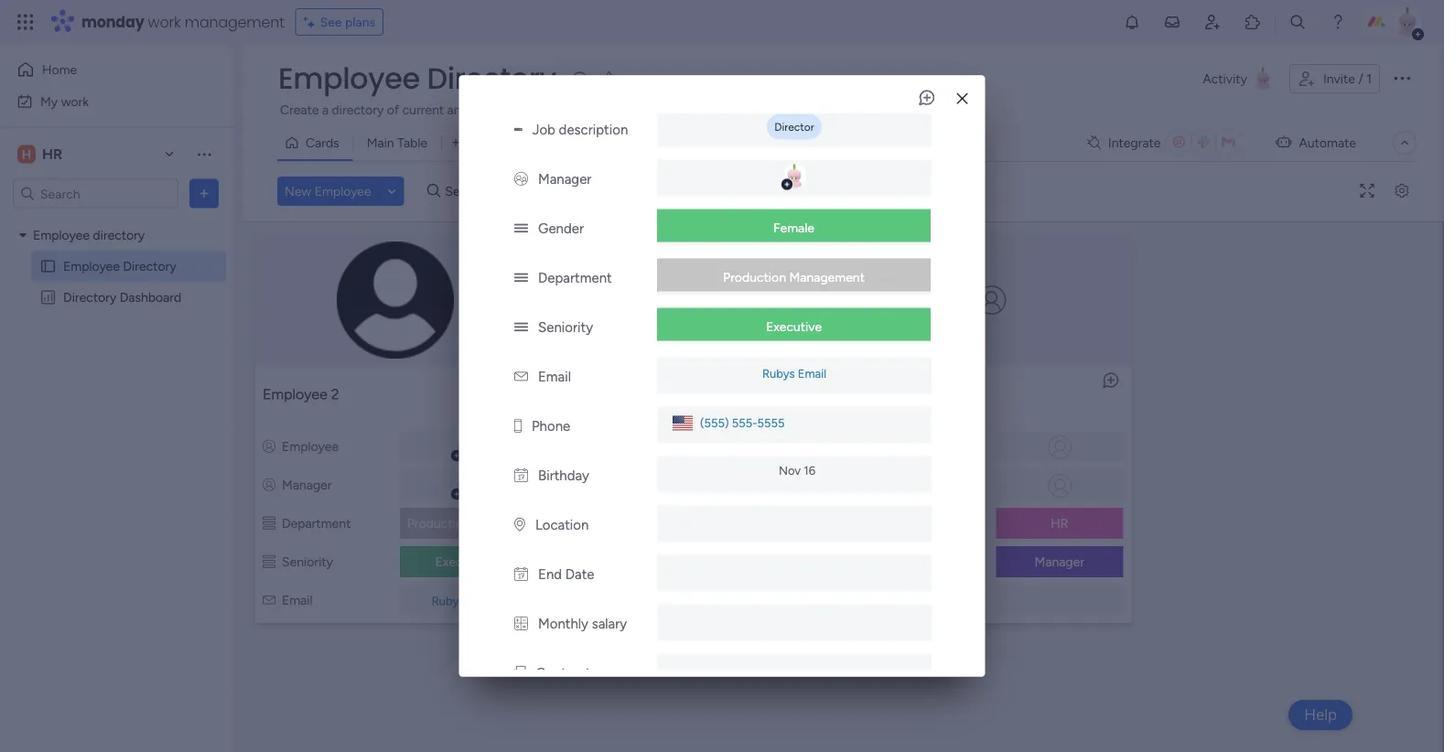 Task type: vqa. For each thing, say whether or not it's contained in the screenshot.
"Templates image"
no



Task type: locate. For each thing, give the bounding box(es) containing it.
the
[[727, 102, 746, 118], [1142, 102, 1161, 118]]

see
[[320, 14, 342, 30], [835, 101, 857, 117]]

hr
[[42, 146, 62, 163], [1051, 516, 1068, 531]]

Search in workspace field
[[38, 183, 153, 204]]

1 horizontal spatial the
[[1142, 102, 1161, 118]]

0 horizontal spatial executive
[[435, 554, 491, 570]]

2 v2 status image from the top
[[514, 319, 528, 336]]

executive inside row group
[[435, 554, 491, 570]]

birthday
[[538, 467, 589, 484]]

applicant
[[599, 102, 652, 118]]

help button
[[1289, 700, 1353, 730]]

v2 dropdown column image
[[514, 121, 522, 138]]

0 vertical spatial rubys email
[[762, 367, 826, 381]]

work
[[148, 11, 181, 32], [61, 93, 89, 109]]

0 vertical spatial production management
[[723, 269, 864, 285]]

0 vertical spatial employee directory
[[278, 58, 556, 99]]

employee directory
[[278, 58, 556, 99], [63, 259, 176, 274]]

0 horizontal spatial the
[[727, 102, 746, 118]]

0 vertical spatial management
[[789, 269, 864, 285]]

help image
[[1329, 13, 1347, 31]]

1 v2 status outline image from the top
[[263, 516, 275, 531]]

see plans
[[320, 14, 375, 30]]

be
[[972, 102, 986, 118]]

dialog containing job description
[[459, 0, 985, 693]]

my work
[[40, 93, 89, 109]]

employee directory up current
[[278, 58, 556, 99]]

0 vertical spatial v2 status outline image
[[263, 516, 275, 531]]

invite members image
[[1204, 13, 1222, 31]]

1 vertical spatial rubys email
[[432, 594, 496, 609]]

1 vertical spatial rubys email link
[[428, 594, 500, 609]]

(555) 555-5555
[[700, 416, 784, 431]]

0 vertical spatial executive
[[766, 319, 822, 334]]

see left more
[[835, 101, 857, 117]]

1 vertical spatial v2 status outline image
[[263, 554, 275, 570]]

1 vertical spatial see
[[835, 101, 857, 117]]

production management down "female"
[[723, 269, 864, 285]]

work inside button
[[61, 93, 89, 109]]

0 horizontal spatial work
[[61, 93, 89, 109]]

cards button
[[277, 128, 353, 157]]

1 horizontal spatial rubys email
[[762, 367, 826, 381]]

2 vertical spatial directory
[[63, 290, 116, 305]]

see inside button
[[320, 14, 342, 30]]

0 vertical spatial directory
[[332, 102, 384, 118]]

0 vertical spatial see
[[320, 14, 342, 30]]

v2 file column image
[[514, 665, 525, 682]]

v2 status outline image for department
[[263, 516, 275, 531]]

1 horizontal spatial work
[[148, 11, 181, 32]]

production management for v2 status outline icon corresponding to department
[[407, 516, 549, 531]]

employee down employee 3
[[878, 439, 935, 454]]

employee left 3
[[859, 386, 924, 403]]

directory right the a
[[332, 102, 384, 118]]

0 horizontal spatial rubys
[[432, 594, 464, 609]]

management inside dialog
[[789, 269, 864, 285]]

directory right public dashboard icon
[[63, 290, 116, 305]]

0 horizontal spatial management
[[473, 516, 549, 531]]

directory up dashboard
[[123, 259, 176, 274]]

list box
[[0, 216, 233, 560]]

0 vertical spatial directory
[[427, 58, 556, 99]]

management for v2 status icon related to department
[[789, 269, 864, 285]]

dapulse integrations image
[[1087, 136, 1101, 150]]

employee up the public board icon
[[33, 227, 90, 243]]

row group containing employee 2
[[246, 226, 1439, 636]]

1 horizontal spatial executive
[[766, 319, 822, 334]]

rubys email inside row group
[[432, 594, 496, 609]]

1 horizontal spatial rubys
[[762, 367, 795, 381]]

manager
[[538, 171, 591, 187], [282, 477, 332, 493], [580, 477, 630, 493], [878, 477, 928, 493], [1035, 554, 1085, 570]]

directory
[[332, 102, 384, 118], [93, 227, 145, 243]]

1 vertical spatial directory
[[93, 227, 145, 243]]

v2 status outline image right 'v2 location column' icon
[[561, 516, 574, 531]]

1 horizontal spatial production management
[[723, 269, 864, 285]]

person button
[[506, 177, 585, 206]]

moved
[[990, 102, 1029, 118]]

production management for v2 status icon related to department
[[723, 269, 864, 285]]

1 card cover image image from the left
[[679, 286, 708, 315]]

dapulse person column image for mid-level
[[561, 477, 574, 493]]

1 vertical spatial rubys
[[432, 594, 464, 609]]

department for executive
[[282, 516, 351, 531]]

invite
[[1323, 71, 1355, 86]]

0 horizontal spatial production management
[[407, 516, 549, 531]]

the right during
[[727, 102, 746, 118]]

rubys email link
[[758, 367, 830, 381], [428, 594, 500, 609]]

dialog
[[459, 0, 985, 693]]

activity
[[1203, 71, 1247, 86]]

rubys
[[762, 367, 795, 381], [432, 594, 464, 609]]

2 the from the left
[[1142, 102, 1161, 118]]

v2 status outline image for mid-level
[[561, 554, 574, 570]]

department
[[538, 270, 612, 286], [282, 516, 351, 531], [580, 516, 649, 531], [878, 516, 947, 531]]

apps image
[[1244, 13, 1262, 31]]

1 vertical spatial production management
[[407, 516, 549, 531]]

1
[[1367, 71, 1372, 86]]

main table button
[[353, 128, 441, 157]]

management inside row group
[[473, 516, 549, 531]]

work for my
[[61, 93, 89, 109]]

v2 status outline image for seniority
[[263, 554, 275, 570]]

production left 'v2 location column' icon
[[407, 516, 470, 531]]

v2 status outline image
[[561, 516, 574, 531], [561, 554, 574, 570], [859, 554, 872, 570]]

v2 status outline image for manager
[[859, 554, 872, 570]]

0 horizontal spatial rubys email
[[432, 594, 496, 609]]

rubys inside row group
[[432, 594, 464, 609]]

1 vertical spatial v2 email column image
[[263, 593, 275, 608]]

v2 multiple person column image
[[514, 171, 528, 187]]

monthly
[[538, 616, 588, 632]]

employee right 'new'
[[315, 184, 371, 199]]

directory down the search in workspace field
[[93, 227, 145, 243]]

production management down dapulse date column image
[[407, 516, 549, 531]]

this
[[1047, 102, 1068, 118]]

v2 phone column image
[[514, 418, 521, 434]]

v2 status outline image down location
[[561, 554, 574, 570]]

1 horizontal spatial card cover image image
[[977, 286, 1006, 315]]

dapulse date column image
[[514, 467, 528, 484]]

see for see more
[[835, 101, 857, 117]]

0 vertical spatial rubys email link
[[758, 367, 830, 381]]

v2 status image
[[514, 270, 528, 286], [514, 319, 528, 336]]

dapulse date column image
[[514, 566, 528, 583]]

v2 status outline image up v2 email column image
[[859, 554, 872, 570]]

settings image
[[1388, 184, 1417, 198]]

Employee Directory field
[[274, 58, 561, 99]]

1 vertical spatial directory
[[123, 259, 176, 274]]

production management inside dialog
[[723, 269, 864, 285]]

1 vertical spatial work
[[61, 93, 89, 109]]

close image
[[957, 92, 968, 106]]

1 horizontal spatial see
[[835, 101, 857, 117]]

create a directory of current and past employees. each applicant hired during the recruitment process can automatically be moved to this board using the automation center.
[[280, 102, 1273, 118]]

home
[[42, 62, 77, 77]]

nov
[[778, 463, 801, 478]]

directory up "past"
[[427, 58, 556, 99]]

16
[[803, 463, 815, 478]]

a
[[322, 102, 329, 118]]

production management inside row group
[[407, 516, 549, 531]]

director
[[774, 120, 814, 133]]

dapulse person column image
[[263, 439, 276, 454], [859, 439, 872, 454], [263, 477, 276, 493], [561, 477, 574, 493], [859, 477, 872, 493]]

current
[[402, 102, 444, 118]]

rubys email for right rubys email link
[[762, 367, 826, 381]]

rubys for the leftmost rubys email link
[[432, 594, 464, 609]]

employee left 2
[[263, 386, 328, 403]]

0 horizontal spatial card cover image image
[[679, 286, 708, 315]]

employee down employee 2
[[282, 439, 339, 454]]

employee
[[278, 58, 420, 99], [315, 184, 371, 199], [33, 227, 90, 243], [63, 259, 120, 274], [263, 386, 328, 403], [859, 386, 924, 403], [282, 439, 339, 454], [878, 439, 935, 454]]

2 card cover image image from the left
[[977, 286, 1006, 315]]

/
[[1359, 71, 1364, 86]]

seniority
[[538, 319, 593, 336], [282, 554, 333, 570], [580, 554, 631, 570], [878, 554, 929, 570]]

1 v2 status image from the top
[[514, 270, 528, 286]]

main
[[367, 135, 394, 151]]

card cover image image for mid-level
[[679, 286, 708, 315]]

0 vertical spatial rubys
[[762, 367, 795, 381]]

h
[[22, 146, 31, 162]]

public dashboard image
[[39, 289, 57, 306]]

contract
[[535, 665, 590, 682]]

end date
[[538, 566, 594, 583]]

0 vertical spatial hr
[[42, 146, 62, 163]]

production
[[723, 269, 786, 285], [407, 516, 470, 531]]

department for mid-level
[[580, 516, 649, 531]]

1 horizontal spatial v2 email column image
[[514, 369, 528, 385]]

new employee button
[[277, 177, 379, 206]]

email
[[797, 367, 826, 381], [538, 369, 571, 385], [282, 593, 313, 608], [878, 593, 909, 608], [467, 594, 496, 609]]

management down "female"
[[789, 269, 864, 285]]

0 vertical spatial production
[[723, 269, 786, 285]]

1 vertical spatial employee directory
[[63, 259, 176, 274]]

production down "female"
[[723, 269, 786, 285]]

v2 email column image inside row group
[[263, 593, 275, 608]]

see more link
[[833, 100, 891, 118]]

dapulse person column image for executive
[[263, 477, 276, 493]]

see left plans
[[320, 14, 342, 30]]

1 vertical spatial management
[[473, 516, 549, 531]]

directory
[[427, 58, 556, 99], [123, 259, 176, 274], [63, 290, 116, 305]]

angle down image
[[387, 184, 396, 198]]

sort button
[[683, 177, 747, 206]]

see more
[[835, 101, 889, 117]]

1 vertical spatial executive
[[435, 554, 491, 570]]

card cover image image for manager
[[977, 286, 1006, 315]]

0 horizontal spatial v2 email column image
[[263, 593, 275, 608]]

2 horizontal spatial directory
[[427, 58, 556, 99]]

the right using
[[1142, 102, 1161, 118]]

1 horizontal spatial hr
[[1051, 516, 1068, 531]]

v2 status outline image
[[263, 516, 275, 531], [263, 554, 275, 570]]

employee 3
[[859, 386, 935, 403]]

work right monday
[[148, 11, 181, 32]]

option
[[0, 219, 233, 222]]

employee directory up directory dashboard
[[63, 259, 176, 274]]

0 horizontal spatial hr
[[42, 146, 62, 163]]

0 vertical spatial v2 email column image
[[514, 369, 528, 385]]

1 horizontal spatial management
[[789, 269, 864, 285]]

(555) 555-5555 link
[[692, 412, 784, 435]]

add view image
[[452, 136, 460, 149]]

employee inside button
[[315, 184, 371, 199]]

dapulse addbtn image
[[783, 669, 787, 676]]

v2 email column image
[[514, 369, 528, 385], [263, 593, 275, 608]]

rubys email
[[762, 367, 826, 381], [432, 594, 496, 609]]

executive
[[766, 319, 822, 334], [435, 554, 491, 570]]

0 vertical spatial v2 status image
[[514, 270, 528, 286]]

no file image
[[785, 660, 801, 682]]

using
[[1108, 102, 1139, 118]]

row group
[[246, 226, 1439, 636]]

management
[[789, 269, 864, 285], [473, 516, 549, 531]]

employee 2
[[263, 386, 339, 403]]

0 horizontal spatial production
[[407, 516, 470, 531]]

management down dapulse date column image
[[473, 516, 549, 531]]

1 vertical spatial production
[[407, 516, 470, 531]]

v2 email column image
[[859, 593, 872, 608]]

0 horizontal spatial see
[[320, 14, 342, 30]]

ruby anderson image
[[1393, 7, 1422, 37]]

v2 status image for department
[[514, 270, 528, 286]]

each
[[568, 102, 596, 118]]

public board image
[[39, 258, 57, 275]]

1 vertical spatial hr
[[1051, 516, 1068, 531]]

card cover image image
[[679, 286, 708, 315], [977, 286, 1006, 315]]

work right 'my'
[[61, 93, 89, 109]]

monthly salary
[[538, 616, 627, 632]]

manager for executive
[[282, 477, 332, 493]]

my work button
[[11, 86, 197, 116]]

1 vertical spatial v2 status image
[[514, 319, 528, 336]]

0 vertical spatial work
[[148, 11, 181, 32]]

2 v2 status outline image from the top
[[263, 554, 275, 570]]

automate
[[1299, 135, 1356, 151]]

0 horizontal spatial directory
[[63, 290, 116, 305]]

management for v2 status outline icon corresponding to department
[[473, 516, 549, 531]]

notifications image
[[1123, 13, 1141, 31]]

production management
[[723, 269, 864, 285], [407, 516, 549, 531]]



Task type: describe. For each thing, give the bounding box(es) containing it.
gender
[[538, 220, 583, 237]]

list box containing employee directory
[[0, 216, 233, 560]]

rubys for right rubys email link
[[762, 367, 795, 381]]

phone
[[531, 418, 570, 434]]

home button
[[11, 55, 197, 84]]

center.
[[1233, 102, 1273, 118]]

5555
[[757, 416, 784, 431]]

monday
[[81, 11, 144, 32]]

0 horizontal spatial employee directory
[[63, 259, 176, 274]]

1 horizontal spatial directory
[[332, 102, 384, 118]]

to
[[1032, 102, 1044, 118]]

see for see plans
[[320, 14, 342, 30]]

dapulse person column image for manager
[[859, 477, 872, 493]]

process
[[820, 102, 865, 118]]

help
[[1304, 706, 1337, 724]]

work for monday
[[148, 11, 181, 32]]

v2 status image
[[514, 220, 528, 237]]

555-
[[732, 416, 757, 431]]

3
[[927, 386, 935, 403]]

production inside row group
[[407, 516, 470, 531]]

female
[[773, 220, 814, 235]]

level
[[762, 554, 788, 570]]

location
[[535, 517, 588, 533]]

job
[[532, 121, 555, 138]]

(555)
[[700, 416, 729, 431]]

invite / 1
[[1323, 71, 1372, 86]]

end
[[538, 566, 562, 583]]

employee up the a
[[278, 58, 420, 99]]

1 horizontal spatial production
[[723, 269, 786, 285]]

can
[[868, 102, 889, 118]]

and
[[447, 102, 468, 118]]

past
[[472, 102, 496, 118]]

more
[[860, 101, 889, 117]]

arrow down image
[[655, 180, 677, 202]]

monday work management
[[81, 11, 284, 32]]

v2 search image
[[427, 181, 441, 202]]

nov 16
[[778, 463, 815, 478]]

rubys email for the leftmost rubys email link
[[432, 594, 496, 609]]

integrate
[[1108, 135, 1161, 151]]

board
[[1071, 102, 1105, 118]]

mid-
[[735, 554, 762, 570]]

v2 status image for seniority
[[514, 319, 528, 336]]

manager for manager
[[878, 477, 928, 493]]

description
[[558, 121, 628, 138]]

workspace selection element
[[17, 143, 65, 165]]

management
[[185, 11, 284, 32]]

cards
[[306, 135, 339, 151]]

automatically
[[892, 102, 969, 118]]

recruitment
[[749, 102, 816, 118]]

inbox image
[[1163, 13, 1182, 31]]

employees.
[[500, 102, 564, 118]]

1 horizontal spatial employee directory
[[278, 58, 556, 99]]

v2 location column image
[[514, 517, 525, 533]]

hired
[[655, 102, 684, 118]]

see plans button
[[295, 8, 384, 36]]

main table
[[367, 135, 428, 151]]

salary
[[591, 616, 627, 632]]

directory dashboard
[[63, 290, 181, 305]]

v2 email column image for the leftmost rubys email link
[[263, 593, 275, 608]]

employee down employee directory
[[63, 259, 120, 274]]

my
[[40, 93, 58, 109]]

during
[[687, 102, 724, 118]]

dashboard
[[120, 290, 181, 305]]

create
[[280, 102, 319, 118]]

activity button
[[1196, 64, 1282, 93]]

search everything image
[[1289, 13, 1307, 31]]

autopilot image
[[1276, 130, 1292, 154]]

manager for mid-level
[[580, 477, 630, 493]]

add to favorites image
[[600, 69, 618, 87]]

job description
[[532, 121, 628, 138]]

Search field
[[441, 178, 495, 204]]

1 horizontal spatial directory
[[123, 259, 176, 274]]

person
[[535, 184, 574, 199]]

invite / 1 button
[[1290, 64, 1380, 93]]

new employee
[[285, 184, 371, 199]]

plans
[[345, 14, 375, 30]]

0 horizontal spatial rubys email link
[[428, 594, 500, 609]]

1 the from the left
[[727, 102, 746, 118]]

department for manager
[[878, 516, 947, 531]]

2
[[331, 386, 339, 403]]

manager for production management
[[538, 171, 591, 187]]

of
[[387, 102, 399, 118]]

employee directory
[[33, 227, 145, 243]]

date
[[565, 566, 594, 583]]

caret down image
[[19, 229, 27, 242]]

table
[[397, 135, 428, 151]]

1 horizontal spatial rubys email link
[[758, 367, 830, 381]]

mid-level
[[735, 554, 788, 570]]

open full screen image
[[1353, 184, 1382, 198]]

automation
[[1164, 102, 1230, 118]]

collapse board header image
[[1398, 135, 1412, 150]]

select product image
[[16, 13, 35, 31]]

hr inside row group
[[1051, 516, 1068, 531]]

0 horizontal spatial directory
[[93, 227, 145, 243]]

new
[[285, 184, 311, 199]]

workspace image
[[17, 144, 36, 164]]

show board description image
[[569, 70, 591, 88]]

sort
[[712, 184, 736, 199]]

dapulse numbers column image
[[514, 616, 528, 632]]

v2 email column image for right rubys email link
[[514, 369, 528, 385]]

hr inside workspace selection element
[[42, 146, 62, 163]]



